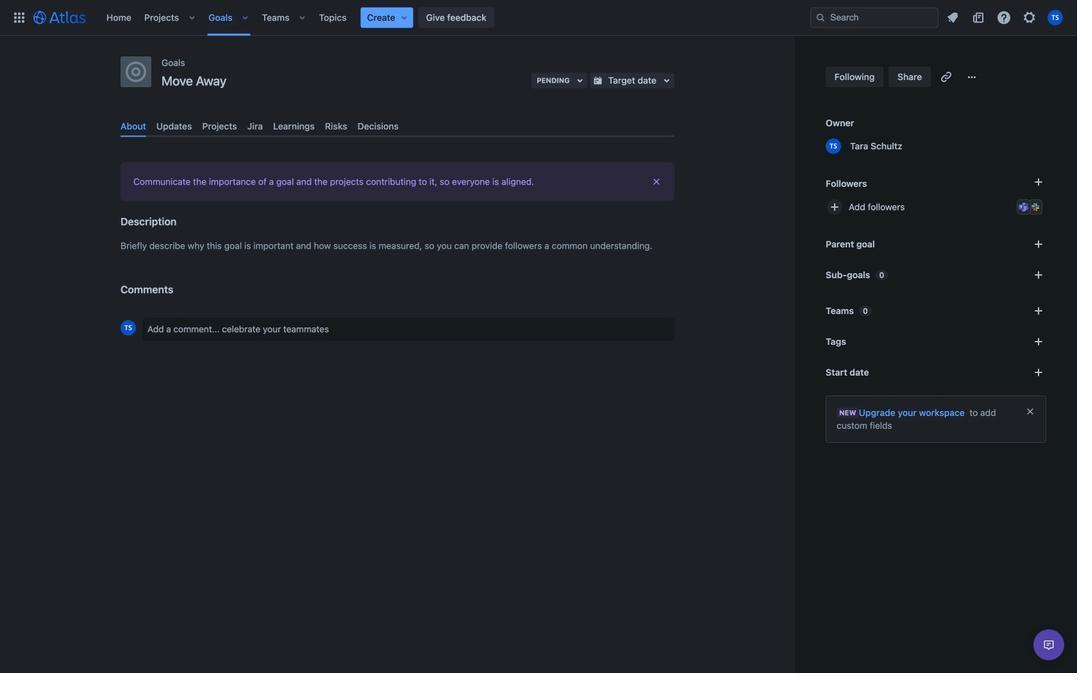 Task type: locate. For each thing, give the bounding box(es) containing it.
add tag image
[[1031, 334, 1047, 350]]

search image
[[816, 13, 826, 23]]

None search field
[[811, 7, 939, 28]]

close banner image
[[1026, 407, 1036, 417]]

banner
[[0, 0, 1078, 36]]

tab list
[[115, 116, 680, 137]]

Search field
[[811, 7, 939, 28]]

add a follower image
[[1031, 174, 1047, 190]]

open intercom messenger image
[[1042, 638, 1057, 653]]

add follower image
[[827, 199, 843, 215]]

notifications image
[[945, 10, 961, 25]]

more icon image
[[965, 69, 980, 85]]



Task type: describe. For each thing, give the bounding box(es) containing it.
add team image
[[1031, 303, 1047, 319]]

close banner image
[[652, 177, 662, 187]]

switch to... image
[[12, 10, 27, 25]]

top element
[[8, 0, 811, 36]]

account image
[[1048, 10, 1063, 25]]

help image
[[997, 10, 1012, 25]]

settings image
[[1022, 10, 1038, 25]]

slack logo showing nan channels are connected to this goal image
[[1031, 202, 1041, 212]]

goal icon image
[[126, 62, 146, 82]]

msteams logo showing  channels are connected to this goal image
[[1019, 202, 1029, 212]]

set start date image
[[1031, 365, 1047, 380]]



Task type: vqa. For each thing, say whether or not it's contained in the screenshot.
Slack logo showing NaN channels are connected to this goal
yes



